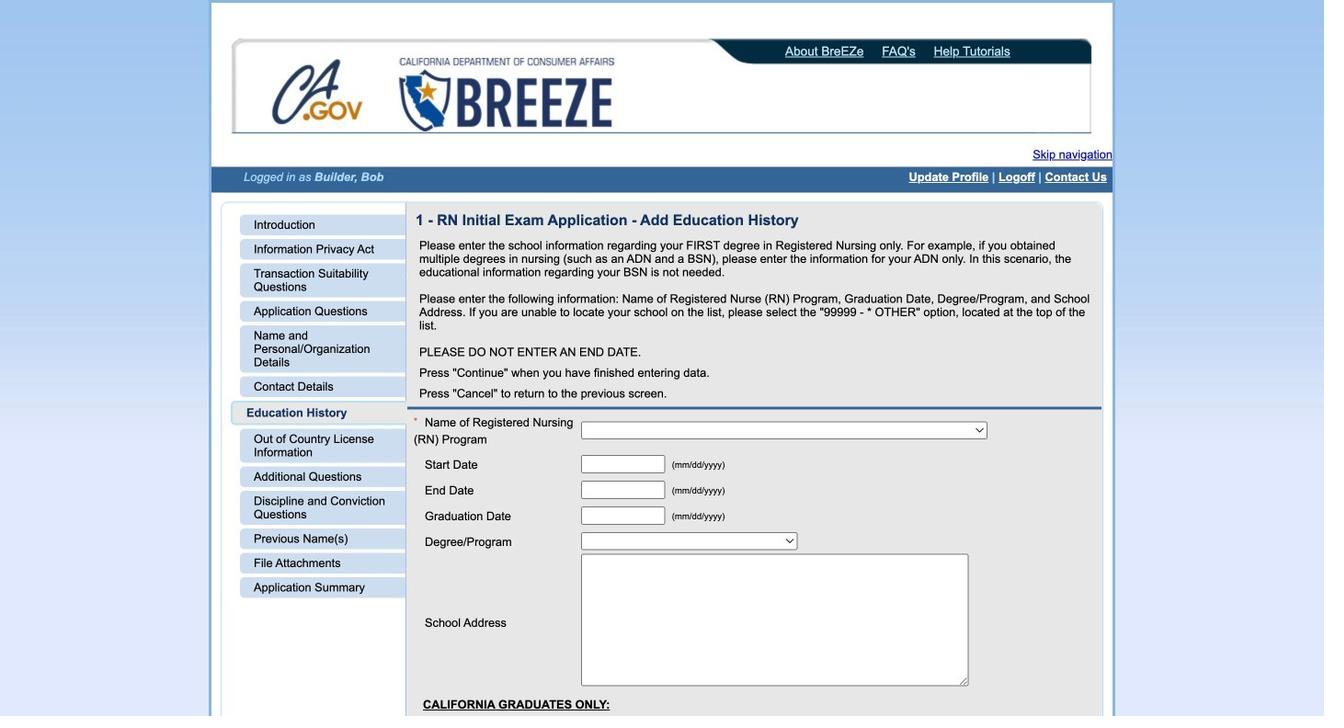 Task type: describe. For each thing, give the bounding box(es) containing it.
state of california breeze image
[[395, 58, 618, 132]]



Task type: locate. For each thing, give the bounding box(es) containing it.
ca.gov image
[[271, 58, 365, 130]]

None text field
[[581, 481, 665, 499], [581, 554, 969, 687], [581, 481, 665, 499], [581, 554, 969, 687]]

None text field
[[581, 455, 665, 473], [581, 507, 665, 525], [581, 455, 665, 473], [581, 507, 665, 525]]



Task type: vqa. For each thing, say whether or not it's contained in the screenshot.
submit
no



